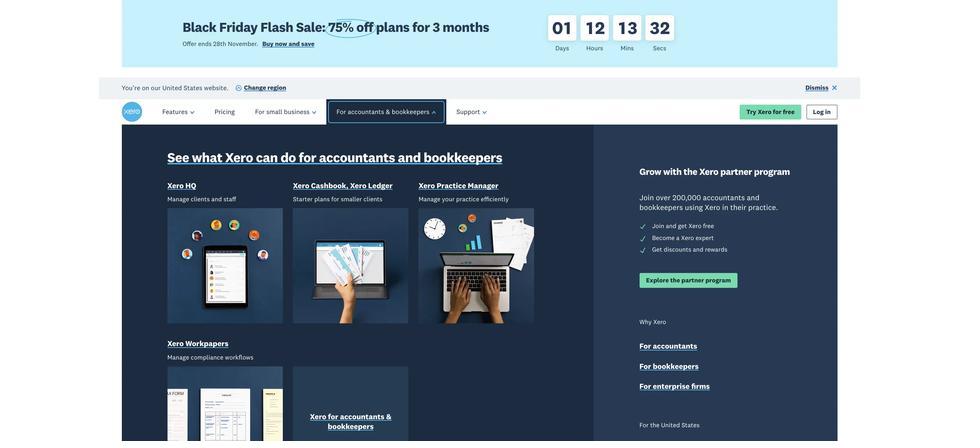 Task type: vqa. For each thing, say whether or not it's contained in the screenshot.
Access
no



Task type: describe. For each thing, give the bounding box(es) containing it.
workflows
[[225, 354, 254, 362]]

for the united states
[[640, 422, 700, 430]]

why xero
[[640, 319, 667, 327]]

1 1 from the left
[[565, 17, 571, 39]]

you're on our united states website.
[[122, 84, 229, 92]]

try xero for free
[[747, 108, 795, 116]]

become
[[653, 234, 675, 242]]

plans for 3 months
[[374, 19, 490, 36]]

1 2
[[587, 17, 605, 39]]

enterprise
[[653, 382, 690, 392]]

xero cashbook, xero ledger
[[293, 181, 393, 191]]

try xero for free link
[[740, 105, 802, 120]]

friday for black friday flash sale: 75% off for 3 months! terms apply*
[[214, 302, 246, 317]]

with inside back to what you love with xero accounting software
[[183, 200, 244, 238]]

manage for practice
[[419, 196, 441, 204]]

accountants inside for accountants & bookkeepers "dropdown button"
[[348, 108, 384, 116]]

0 vertical spatial 75%
[[328, 19, 354, 36]]

see what xero can do for accountants and bookkeepers link
[[167, 149, 503, 168]]

over
[[656, 193, 671, 203]]

black friday flash sale:
[[183, 19, 328, 36]]

xero for accountants & bookkeepers link
[[308, 412, 394, 434]]

software
[[183, 255, 304, 293]]

rewards
[[705, 246, 728, 254]]

you're
[[122, 84, 140, 92]]

learn what xero can do link
[[183, 346, 265, 361]]

expert
[[696, 234, 714, 242]]

for for for accountants
[[640, 342, 652, 352]]

0 horizontal spatial partner
[[682, 277, 705, 285]]

terms
[[228, 316, 260, 331]]

2 for 3 2
[[661, 17, 670, 39]]

2 for 1 2
[[596, 17, 605, 39]]

practice.
[[749, 203, 779, 213]]

0 vertical spatial free
[[783, 108, 795, 116]]

xero workpapers
[[167, 339, 229, 349]]

the for united
[[651, 422, 660, 430]]

your
[[442, 196, 455, 204]]

join for join and get xero free
[[653, 222, 665, 230]]

for accountants & bookkeepers
[[337, 108, 430, 116]]

love
[[315, 172, 372, 210]]

black for black friday flash sale: 75% off for 3 months! terms apply*
[[183, 302, 211, 317]]

explore the partner program
[[647, 277, 731, 285]]

change
[[244, 84, 266, 92]]

efficiently
[[481, 196, 509, 204]]

a xero user decorating a cake with blue icing. social proof badges surrounding the circular image. image
[[487, 125, 838, 386]]

join over 200,000 accountants and bookkeepers using xero in their practice.
[[640, 193, 779, 213]]

manage for workpapers
[[167, 354, 189, 362]]

manage your practice efficiently
[[419, 196, 509, 204]]

offer
[[183, 40, 197, 48]]

grow
[[640, 166, 662, 178]]

manage compliance workflows
[[167, 354, 254, 362]]

log
[[814, 108, 824, 116]]

manage clients and staff
[[167, 196, 236, 204]]

xero hq
[[167, 181, 196, 191]]

staff
[[224, 196, 236, 204]]

what for learn
[[208, 349, 222, 357]]

become a xero expert
[[653, 234, 714, 242]]

0 vertical spatial in
[[826, 108, 831, 116]]

buy now and save link
[[262, 40, 315, 50]]

included image for get discounts and rewards
[[640, 248, 646, 254]]

28th
[[213, 40, 226, 48]]

& inside "dropdown button"
[[386, 108, 390, 116]]

1 clients from the left
[[191, 196, 210, 204]]

support button
[[447, 100, 497, 125]]

for for for accountants & bookkeepers
[[337, 108, 346, 116]]

smaller
[[341, 196, 362, 204]]

0 vertical spatial states
[[184, 84, 202, 92]]

bookkeepers inside "dropdown button"
[[392, 108, 430, 116]]

ends
[[198, 40, 212, 48]]

for for for small business
[[255, 108, 265, 116]]

log in link
[[807, 105, 838, 120]]

apply*
[[263, 316, 297, 331]]

explore the partner program link
[[640, 274, 738, 289]]

0 horizontal spatial united
[[162, 84, 182, 92]]

200,000
[[673, 193, 702, 203]]

xero cashbook, xero ledger link
[[293, 181, 393, 192]]

for small business
[[255, 108, 310, 116]]

xero inside xero for accountants & bookkeepers
[[310, 412, 327, 422]]

business
[[284, 108, 310, 116]]

& inside xero for accountants & bookkeepers
[[386, 412, 392, 422]]

features button
[[152, 100, 205, 125]]

1 3
[[619, 17, 637, 39]]

get
[[653, 246, 663, 254]]

see
[[167, 149, 189, 166]]

0 vertical spatial partner
[[721, 166, 753, 178]]

for for for enterprise firms
[[640, 382, 652, 392]]

learn what xero can do
[[189, 349, 259, 357]]

1 vertical spatial program
[[706, 277, 731, 285]]

compliance
[[191, 354, 224, 362]]

features
[[162, 108, 188, 116]]

november.
[[228, 40, 258, 48]]

on
[[142, 84, 149, 92]]

mins
[[621, 44, 634, 52]]

change region
[[244, 84, 286, 92]]

can for learn
[[239, 349, 250, 357]]

sale: for black friday flash sale: 75% off for 3 months! terms apply*
[[280, 302, 306, 317]]

a
[[677, 234, 680, 242]]

grow with the xero partner program
[[640, 166, 791, 178]]

1 for 1 3
[[619, 17, 626, 39]]

get discounts and rewards
[[653, 246, 728, 254]]

small
[[267, 108, 283, 116]]

for enterprise firms
[[640, 382, 710, 392]]

1 horizontal spatial states
[[682, 422, 700, 430]]

cashbook,
[[311, 181, 349, 191]]

black friday flash sale: 75% off for 3 months! terms apply*
[[183, 302, 374, 331]]

change region button
[[235, 84, 286, 94]]

friday for black friday flash sale:
[[219, 19, 258, 36]]

for accountants & bookkeepers button
[[324, 100, 449, 125]]



Task type: locate. For each thing, give the bounding box(es) containing it.
for
[[413, 19, 430, 36], [773, 108, 782, 116], [299, 149, 316, 166], [332, 196, 340, 204], [350, 302, 365, 317], [328, 412, 339, 422]]

2 1 from the left
[[587, 17, 593, 39]]

2 black from the top
[[183, 302, 211, 317]]

0 vertical spatial black
[[183, 19, 217, 36]]

3
[[628, 17, 637, 39], [650, 17, 660, 39], [433, 19, 440, 36], [368, 302, 374, 317]]

for inside dropdown button
[[255, 108, 265, 116]]

1 vertical spatial sale:
[[280, 302, 306, 317]]

workpapers
[[186, 339, 229, 349]]

xero
[[758, 108, 772, 116], [225, 149, 253, 166], [700, 166, 719, 178], [167, 181, 184, 191], [293, 181, 310, 191], [350, 181, 367, 191], [419, 181, 435, 191], [250, 200, 314, 238], [705, 203, 721, 213], [689, 222, 702, 230], [682, 234, 695, 242], [654, 319, 667, 327], [167, 339, 184, 349], [224, 349, 238, 357], [310, 412, 327, 422]]

1 up hours
[[587, 17, 593, 39]]

learn
[[189, 349, 206, 357]]

accountants inside xero for accountants & bookkeepers
[[340, 412, 385, 422]]

the
[[684, 166, 698, 178], [671, 277, 681, 285], [651, 422, 660, 430]]

01 days, 12 hours, 13 minutes and 32 seconds timer
[[548, 10, 777, 57]]

dismiss button
[[806, 84, 838, 94]]

2 horizontal spatial 1
[[619, 17, 626, 39]]

1 horizontal spatial can
[[256, 149, 278, 166]]

2 2 from the left
[[661, 17, 670, 39]]

see what xero can do for accountants and bookkeepers
[[167, 149, 503, 166]]

0 vertical spatial plans
[[376, 19, 410, 36]]

1 vertical spatial 75%
[[308, 302, 331, 317]]

included image down included image
[[640, 248, 646, 254]]

1 up mins at the top right
[[619, 17, 626, 39]]

free up the expert
[[704, 222, 715, 230]]

what inside back to what you love with xero accounting software
[[183, 172, 252, 210]]

1 horizontal spatial plans
[[376, 19, 410, 36]]

what for see
[[192, 149, 222, 166]]

xero inside join over 200,000 accountants and bookkeepers using xero in their practice.
[[705, 203, 721, 213]]

starter
[[293, 196, 313, 204]]

3 1 from the left
[[619, 17, 626, 39]]

1 vertical spatial with
[[183, 200, 244, 238]]

why
[[640, 319, 652, 327]]

1 vertical spatial united
[[662, 422, 680, 430]]

0 vertical spatial flash
[[261, 19, 293, 36]]

free
[[783, 108, 795, 116], [704, 222, 715, 230]]

1 vertical spatial the
[[671, 277, 681, 285]]

0 vertical spatial program
[[755, 166, 791, 178]]

1 horizontal spatial do
[[281, 149, 296, 166]]

0 vertical spatial what
[[192, 149, 222, 166]]

bookkeepers inside xero for accountants & bookkeepers
[[328, 422, 374, 432]]

do down terms
[[251, 349, 259, 357]]

xero for accountants & bookkeepers
[[310, 412, 392, 432]]

partner down get discounts and rewards
[[682, 277, 705, 285]]

0 horizontal spatial in
[[723, 203, 729, 213]]

secs
[[654, 44, 667, 52]]

flash for black friday flash sale: 75% off for 3 months! terms apply*
[[249, 302, 277, 317]]

1 horizontal spatial partner
[[721, 166, 753, 178]]

2 horizontal spatial the
[[684, 166, 698, 178]]

0 horizontal spatial do
[[251, 349, 259, 357]]

for bookkeepers
[[640, 362, 699, 372]]

1 vertical spatial included image
[[640, 248, 646, 254]]

1 vertical spatial friday
[[214, 302, 246, 317]]

join inside join over 200,000 accountants and bookkeepers using xero in their practice.
[[640, 193, 654, 203]]

0 horizontal spatial the
[[651, 422, 660, 430]]

black
[[183, 19, 217, 36], [183, 302, 211, 317]]

1 vertical spatial &
[[386, 412, 392, 422]]

back to what you love with xero accounting software
[[183, 145, 372, 293]]

0 horizontal spatial with
[[183, 200, 244, 238]]

website.
[[204, 84, 229, 92]]

0 horizontal spatial off
[[334, 302, 347, 317]]

0 horizontal spatial can
[[239, 349, 250, 357]]

months
[[443, 19, 490, 36]]

back
[[238, 145, 305, 183]]

3 2
[[650, 17, 670, 39]]

1 included image from the top
[[640, 224, 646, 230]]

3 inside "black friday flash sale: 75% off for 3 months! terms apply*"
[[368, 302, 374, 317]]

manage left the your
[[419, 196, 441, 204]]

clients down hq
[[191, 196, 210, 204]]

1 horizontal spatial clients
[[364, 196, 383, 204]]

for bookkeepers link
[[640, 362, 699, 374]]

plans
[[376, 19, 410, 36], [315, 196, 330, 204]]

black up xero workpapers on the bottom left of page
[[183, 302, 211, 317]]

for small business button
[[245, 100, 327, 125]]

2 vertical spatial the
[[651, 422, 660, 430]]

explore
[[647, 277, 669, 285]]

buy
[[262, 40, 274, 48]]

region
[[268, 84, 286, 92]]

0 horizontal spatial plans
[[315, 196, 330, 204]]

1 for 1 2
[[587, 17, 593, 39]]

practice
[[457, 196, 480, 204]]

for for for the united states
[[640, 422, 649, 430]]

1 vertical spatial join
[[653, 222, 665, 230]]

partner
[[721, 166, 753, 178], [682, 277, 705, 285]]

&
[[386, 108, 390, 116], [386, 412, 392, 422]]

sale:
[[296, 19, 326, 36], [280, 302, 306, 317]]

join left over
[[640, 193, 654, 203]]

1 horizontal spatial free
[[783, 108, 795, 116]]

to
[[312, 145, 341, 183]]

0 vertical spatial friday
[[219, 19, 258, 36]]

xero workpapers link
[[167, 339, 229, 351]]

for
[[255, 108, 265, 116], [337, 108, 346, 116], [640, 342, 652, 352], [640, 362, 652, 372], [640, 382, 652, 392], [640, 422, 649, 430]]

1 vertical spatial plans
[[315, 196, 330, 204]]

manage down xero hq link
[[167, 196, 189, 204]]

our
[[151, 84, 161, 92]]

join up become
[[653, 222, 665, 230]]

in left their
[[723, 203, 729, 213]]

1 horizontal spatial the
[[671, 277, 681, 285]]

accountants inside for accountants link
[[653, 342, 698, 352]]

1 horizontal spatial with
[[664, 166, 682, 178]]

what
[[192, 149, 222, 166], [183, 172, 252, 210], [208, 349, 222, 357]]

accounting
[[183, 227, 337, 265]]

accountants inside see what xero can do for accountants and bookkeepers link
[[319, 149, 395, 166]]

xero homepage image
[[122, 102, 142, 122]]

friday inside "black friday flash sale: 75% off for 3 months! terms apply*"
[[214, 302, 246, 317]]

using
[[685, 203, 703, 213]]

1 2 from the left
[[596, 17, 605, 39]]

1 vertical spatial in
[[723, 203, 729, 213]]

black inside "black friday flash sale: 75% off for 3 months! terms apply*"
[[183, 302, 211, 317]]

pricing
[[215, 108, 235, 116]]

for for for bookkeepers
[[640, 362, 652, 372]]

and inside join over 200,000 accountants and bookkeepers using xero in their practice.
[[747, 193, 760, 203]]

in right log
[[826, 108, 831, 116]]

do
[[281, 149, 296, 166], [251, 349, 259, 357]]

0 horizontal spatial free
[[704, 222, 715, 230]]

1 vertical spatial partner
[[682, 277, 705, 285]]

75% inside "black friday flash sale: 75% off for 3 months! terms apply*"
[[308, 302, 331, 317]]

1 right 0
[[565, 17, 571, 39]]

2 up secs at the right top of the page
[[661, 17, 670, 39]]

the for partner
[[671, 277, 681, 285]]

discounts
[[664, 246, 692, 254]]

bookkeepers inside join over 200,000 accountants and bookkeepers using xero in their practice.
[[640, 203, 683, 213]]

get
[[678, 222, 687, 230]]

bookkeepers
[[392, 108, 430, 116], [424, 149, 503, 166], [640, 203, 683, 213], [653, 362, 699, 372], [328, 422, 374, 432]]

for inside "dropdown button"
[[337, 108, 346, 116]]

0 vertical spatial &
[[386, 108, 390, 116]]

united
[[162, 84, 182, 92], [662, 422, 680, 430]]

in
[[826, 108, 831, 116], [723, 203, 729, 213]]

do for see
[[281, 149, 296, 166]]

0 vertical spatial with
[[664, 166, 682, 178]]

0 horizontal spatial 2
[[596, 17, 605, 39]]

1 horizontal spatial 1
[[587, 17, 593, 39]]

2 vertical spatial what
[[208, 349, 222, 357]]

0 vertical spatial included image
[[640, 224, 646, 230]]

1 black from the top
[[183, 19, 217, 36]]

hours
[[587, 44, 604, 52]]

0 vertical spatial the
[[684, 166, 698, 178]]

save
[[301, 40, 315, 48]]

states
[[184, 84, 202, 92], [682, 422, 700, 430]]

sale: inside "black friday flash sale: 75% off for 3 months! terms apply*"
[[280, 302, 306, 317]]

months!
[[183, 316, 225, 331]]

0 vertical spatial can
[[256, 149, 278, 166]]

1 vertical spatial can
[[239, 349, 250, 357]]

program
[[755, 166, 791, 178], [706, 277, 731, 285]]

0 horizontal spatial program
[[706, 277, 731, 285]]

log in
[[814, 108, 831, 116]]

off
[[357, 19, 374, 36], [334, 302, 347, 317]]

0 vertical spatial join
[[640, 193, 654, 203]]

friday
[[219, 19, 258, 36], [214, 302, 246, 317]]

offer ends 28th november.
[[183, 40, 258, 48]]

0 1
[[553, 17, 571, 39]]

2 clients from the left
[[364, 196, 383, 204]]

1 horizontal spatial off
[[357, 19, 374, 36]]

dismiss
[[806, 84, 829, 92]]

join for join over 200,000 accountants and bookkeepers using xero in their practice.
[[640, 193, 654, 203]]

for inside "black friday flash sale: 75% off for 3 months! terms apply*"
[[350, 302, 365, 317]]

try
[[747, 108, 757, 116]]

their
[[731, 203, 747, 213]]

2 included image from the top
[[640, 248, 646, 254]]

1 horizontal spatial in
[[826, 108, 831, 116]]

for inside xero for accountants & bookkeepers
[[328, 412, 339, 422]]

1 vertical spatial black
[[183, 302, 211, 317]]

included image up included image
[[640, 224, 646, 230]]

xero practice manager link
[[419, 181, 499, 192]]

xero hq link
[[167, 181, 196, 192]]

with
[[664, 166, 682, 178], [183, 200, 244, 238]]

free left log
[[783, 108, 795, 116]]

black for black friday flash sale:
[[183, 19, 217, 36]]

1 vertical spatial flash
[[249, 302, 277, 317]]

1 vertical spatial do
[[251, 349, 259, 357]]

and
[[289, 40, 300, 48], [398, 149, 421, 166], [747, 193, 760, 203], [211, 196, 222, 204], [666, 222, 677, 230], [693, 246, 704, 254]]

black up ends
[[183, 19, 217, 36]]

xero inside back to what you love with xero accounting software
[[250, 200, 314, 238]]

can for see
[[256, 149, 278, 166]]

pricing link
[[205, 100, 245, 125]]

included image for join and get xero free
[[640, 224, 646, 230]]

sale: for black friday flash sale:
[[296, 19, 326, 36]]

0 horizontal spatial states
[[184, 84, 202, 92]]

flash inside "black friday flash sale: 75% off for 3 months! terms apply*"
[[249, 302, 277, 317]]

manage left learn
[[167, 354, 189, 362]]

ledger
[[368, 181, 393, 191]]

clients down ledger
[[364, 196, 383, 204]]

for accountants link
[[640, 342, 698, 353]]

off inside "black friday flash sale: 75% off for 3 months! terms apply*"
[[334, 302, 347, 317]]

partner up their
[[721, 166, 753, 178]]

join and get xero free
[[653, 222, 715, 230]]

hq
[[186, 181, 196, 191]]

0 vertical spatial do
[[281, 149, 296, 166]]

flash for black friday flash sale:
[[261, 19, 293, 36]]

1 horizontal spatial united
[[662, 422, 680, 430]]

do for learn
[[251, 349, 259, 357]]

2 up hours
[[596, 17, 605, 39]]

can
[[256, 149, 278, 166], [239, 349, 250, 357]]

0 vertical spatial united
[[162, 84, 182, 92]]

included image
[[640, 236, 646, 242]]

for enterprise firms link
[[640, 382, 710, 394]]

0 vertical spatial sale:
[[296, 19, 326, 36]]

do up you on the top of page
[[281, 149, 296, 166]]

0 horizontal spatial clients
[[191, 196, 210, 204]]

days
[[556, 44, 570, 52]]

accountants inside join over 200,000 accountants and bookkeepers using xero in their practice.
[[703, 193, 745, 203]]

in inside join over 200,000 accountants and bookkeepers using xero in their practice.
[[723, 203, 729, 213]]

1 horizontal spatial 2
[[661, 17, 670, 39]]

1 vertical spatial free
[[704, 222, 715, 230]]

1 vertical spatial off
[[334, 302, 347, 317]]

1 vertical spatial states
[[682, 422, 700, 430]]

0 horizontal spatial 1
[[565, 17, 571, 39]]

1 vertical spatial what
[[183, 172, 252, 210]]

0 vertical spatial off
[[357, 19, 374, 36]]

you
[[258, 172, 309, 210]]

1 horizontal spatial program
[[755, 166, 791, 178]]

included image
[[640, 224, 646, 230], [640, 248, 646, 254]]

manage for hq
[[167, 196, 189, 204]]



